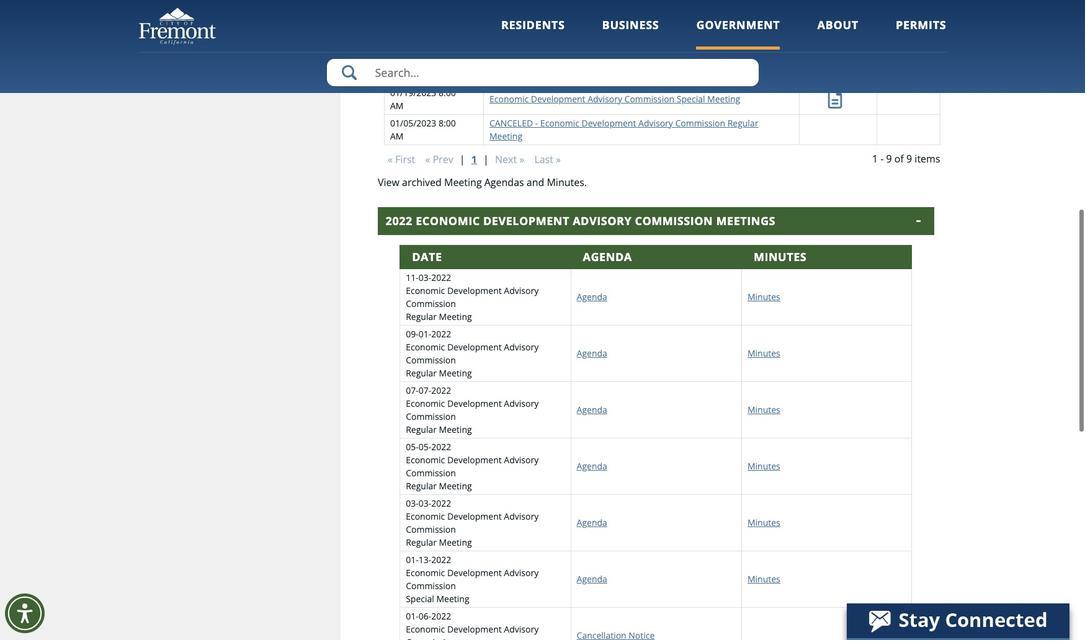 Task type: locate. For each thing, give the bounding box(es) containing it.
2 03/02/2023 from the top
[[390, 56, 436, 68]]

2 03/02/2023 8:00 am from the top
[[390, 56, 456, 81]]

2 minutes link from the top
[[748, 348, 781, 359]]

03-
[[419, 272, 431, 283], [406, 497, 419, 509], [419, 497, 431, 509]]

8:00 inside 05/04/2023 8:00 am
[[439, 0, 456, 7]]

8:00 right 01/05/2023
[[439, 117, 456, 129]]

03/02/2023
[[390, 26, 436, 38], [390, 56, 436, 68]]

1 vertical spatial special
[[406, 593, 434, 605]]

1 horizontal spatial |
[[483, 152, 489, 166]]

- right the canceled
[[535, 117, 538, 129]]

07-
[[406, 384, 419, 396], [419, 384, 431, 396]]

special
[[677, 93, 705, 105], [406, 593, 434, 605]]

01- up 06-
[[406, 554, 419, 566]]

9 left of at the top
[[887, 152, 892, 165]]

11-03-2022 economic development advisory commission regular meeting
[[406, 272, 539, 322]]

2022 economic development advisory commission meetings
[[386, 213, 776, 228]]

minutes link
[[748, 291, 781, 303], [748, 348, 781, 359], [748, 404, 781, 416], [748, 461, 781, 472], [748, 517, 781, 529], [748, 573, 781, 585]]

meeting inside 07-07-2022 economic development advisory commission regular meeting
[[439, 424, 472, 435]]

business link
[[602, 17, 659, 49]]

minutes link for 09-01-2022 economic development advisory commission regular meeting
[[748, 348, 781, 359]]

development inside canceled - economic development advisory commission regular meeting
[[582, 117, 636, 129]]

0 vertical spatial 03/02/2023
[[390, 26, 436, 38]]

stay connected image
[[847, 604, 1069, 639]]

1 agenda link from the top
[[577, 291, 607, 303]]

2022 for 09-01-2022
[[431, 328, 451, 340]]

regular inside cancelled: economic development advisory commission regular meeting
[[729, 26, 760, 38]]

am for economic development advisory commission special meeting
[[390, 100, 404, 111]]

01- inside 01-13-2022 economic development advisory commission special meeting
[[406, 554, 419, 566]]

05-
[[406, 441, 419, 453], [419, 441, 431, 453]]

03- inside 11-03-2022 economic development advisory commission regular meeting
[[419, 272, 431, 283]]

6 agenda link from the top
[[577, 573, 607, 585]]

1 vertical spatial 03/02/2023 8:00 am
[[390, 56, 456, 81]]

minutes for 09-01-2022 economic development advisory commission regular meeting
[[748, 348, 781, 359]]

3 agenda link from the top
[[577, 404, 607, 416]]

minutes
[[754, 249, 807, 264], [748, 291, 781, 303], [748, 348, 781, 359], [748, 404, 781, 416], [748, 461, 781, 472], [748, 517, 781, 529], [748, 573, 781, 585]]

0 vertical spatial special
[[677, 93, 705, 105]]

agenda for 07-07-2022 economic development advisory commission regular meeting
[[577, 404, 607, 416]]

agenda link
[[577, 291, 607, 303], [577, 348, 607, 359], [577, 404, 607, 416], [577, 461, 607, 472], [577, 517, 607, 529], [577, 573, 607, 585]]

01- inside '01-06-2022 economic development advisory commission'
[[406, 610, 419, 622]]

development inside 07-07-2022 economic development advisory commission regular meeting
[[447, 398, 502, 409]]

agenda link for 03-03-2022 economic development advisory commission regular meeting
[[577, 517, 607, 529]]

1 horizontal spatial -
[[881, 152, 884, 165]]

01- down 11-
[[419, 328, 431, 340]]

minutes.
[[547, 175, 587, 189]]

1 horizontal spatial 9
[[907, 152, 912, 165]]

0 horizontal spatial 9
[[887, 152, 892, 165]]

2022 down 05-05-2022 economic development advisory commission regular meeting at the left bottom of page
[[431, 497, 451, 509]]

0 horizontal spatial |
[[460, 152, 465, 166]]

development inside 09-01-2022 economic development advisory commission regular meeting
[[447, 341, 502, 353]]

meeting inside 11-03-2022 economic development advisory commission regular meeting
[[439, 311, 472, 322]]

economic inside 03-03-2022 economic development advisory commission regular meeting
[[406, 510, 445, 522]]

2 8:00 from the top
[[439, 26, 456, 38]]

4 minutes link from the top
[[748, 461, 781, 472]]

2022 inside 05-05-2022 economic development advisory commission regular meeting
[[431, 441, 451, 453]]

0 vertical spatial 03/02/2023 8:00 am
[[390, 26, 456, 51]]

commission inside cancelled: economic development advisory commission regular meeting
[[677, 26, 727, 38]]

0 horizontal spatial 1
[[471, 152, 477, 166]]

01/05/2023
[[390, 117, 436, 129]]

8:00 for economic development advisory commission regular meeting
[[439, 0, 456, 7]]

8:00 up "01/19/2023 8:00 am"
[[439, 56, 456, 68]]

advisory
[[588, 2, 622, 14], [640, 26, 675, 38], [588, 93, 622, 105], [639, 117, 673, 129], [573, 213, 632, 228], [504, 285, 539, 296], [504, 341, 539, 353], [504, 398, 539, 409], [504, 454, 539, 466], [504, 510, 539, 522], [504, 567, 539, 579], [504, 623, 539, 635]]

meeting
[[710, 2, 743, 14], [490, 39, 523, 51], [708, 93, 740, 105], [490, 130, 523, 142], [444, 175, 482, 189], [439, 311, 472, 322], [439, 367, 472, 379], [439, 424, 472, 435], [439, 480, 472, 492], [439, 537, 472, 548], [437, 593, 469, 605]]

agenda for 09-01-2022 economic development advisory commission regular meeting
[[577, 348, 607, 359]]

2 agenda link from the top
[[577, 348, 607, 359]]

0 vertical spatial -
[[535, 117, 538, 129]]

minutes link for 03-03-2022 economic development advisory commission regular meeting
[[748, 517, 781, 529]]

2022 inside 07-07-2022 economic development advisory commission regular meeting
[[431, 384, 451, 396]]

2022 down 07-07-2022 economic development advisory commission regular meeting
[[431, 441, 451, 453]]

agenda for 01-13-2022 economic development advisory commission special meeting
[[577, 573, 607, 585]]

6 minutes link from the top
[[748, 573, 781, 585]]

8:00 inside "01/05/2023 8:00 am"
[[439, 117, 456, 129]]

13-
[[419, 554, 431, 566]]

03/02/2023 up 01/19/2023
[[390, 56, 436, 68]]

1 vertical spatial 03/02/2023
[[390, 56, 436, 68]]

regular inside canceled - economic development advisory commission regular meeting
[[728, 117, 759, 129]]

03-03-2022 economic development advisory commission regular meeting
[[406, 497, 539, 548]]

1 left of at the top
[[873, 152, 878, 165]]

2022 inside 03-03-2022 economic development advisory commission regular meeting
[[431, 497, 451, 509]]

items
[[915, 152, 940, 165]]

03/02/2023 8:00 am down 05/04/2023 8:00 am
[[390, 26, 456, 51]]

1 am from the top
[[390, 8, 404, 20]]

2022 down 01-13-2022 economic development advisory commission special meeting
[[431, 610, 451, 622]]

am
[[390, 8, 404, 20], [390, 39, 404, 51], [390, 69, 404, 81], [390, 100, 404, 111], [390, 130, 404, 142]]

11-
[[406, 272, 419, 283]]

2 vertical spatial 01-
[[406, 610, 419, 622]]

0 horizontal spatial special
[[406, 593, 434, 605]]

2022 for 05-05-2022
[[431, 441, 451, 453]]

commission inside 11-03-2022 economic development advisory commission regular meeting
[[406, 298, 456, 309]]

economic
[[490, 2, 529, 14], [542, 26, 581, 38], [490, 93, 529, 105], [540, 117, 580, 129], [416, 213, 480, 228], [406, 285, 445, 296], [406, 341, 445, 353], [406, 398, 445, 409], [406, 454, 445, 466], [406, 510, 445, 522], [406, 567, 445, 579], [406, 623, 445, 635]]

2022 for 11-03-2022
[[431, 272, 451, 283]]

meeting inside 09-01-2022 economic development advisory commission regular meeting
[[439, 367, 472, 379]]

am down 01/05/2023
[[390, 130, 404, 142]]

meeting inside canceled - economic development advisory commission regular meeting
[[490, 130, 523, 142]]

05/04/2023
[[390, 0, 436, 7]]

01- down 13-
[[406, 610, 419, 622]]

4 agenda link from the top
[[577, 461, 607, 472]]

am inside 05/04/2023 8:00 am
[[390, 8, 404, 20]]

am for economic development advisory commission regular meeting
[[390, 8, 404, 20]]

09-
[[406, 328, 419, 340]]

8:00 down 05/04/2023 8:00 am
[[439, 26, 456, 38]]

meeting inside cancelled: economic development advisory commission regular meeting
[[490, 39, 523, 51]]

development inside '01-06-2022 economic development advisory commission'
[[447, 623, 502, 635]]

canceled - economic development advisory commission regular meeting
[[490, 117, 759, 142]]

minutes link for 07-07-2022 economic development advisory commission regular meeting
[[748, 404, 781, 416]]

advisory inside canceled - economic development advisory commission regular meeting
[[639, 117, 673, 129]]

2022 for 01-13-2022
[[431, 554, 451, 566]]

5 agenda link from the top
[[577, 517, 607, 529]]

commission inside '01-06-2022 economic development advisory commission'
[[406, 636, 456, 640]]

permits link
[[896, 17, 947, 49]]

01-
[[419, 328, 431, 340], [406, 554, 419, 566], [406, 610, 419, 622]]

cancelled:
[[490, 26, 540, 38]]

03/02/2023 8:00 am up 01/19/2023
[[390, 56, 456, 81]]

canceled
[[490, 117, 533, 129]]

-
[[535, 117, 538, 129], [881, 152, 884, 165]]

agenda
[[583, 249, 632, 264], [577, 291, 607, 303], [577, 348, 607, 359], [577, 404, 607, 416], [577, 461, 607, 472], [577, 517, 607, 529], [577, 573, 607, 585]]

0 horizontal spatial -
[[535, 117, 538, 129]]

1 horizontal spatial 1
[[873, 152, 878, 165]]

minutes link for 11-03-2022 economic development advisory commission regular meeting
[[748, 291, 781, 303]]

2022 inside 09-01-2022 economic development advisory commission regular meeting
[[431, 328, 451, 340]]

1 minutes link from the top
[[748, 291, 781, 303]]

0 vertical spatial 01-
[[419, 328, 431, 340]]

economic inside 01-13-2022 economic development advisory commission special meeting
[[406, 567, 445, 579]]

9 right of at the top
[[907, 152, 912, 165]]

agenda link for 11-03-2022 economic development advisory commission regular meeting
[[577, 291, 607, 303]]

and
[[527, 175, 544, 189]]

am down 05/04/2023
[[390, 8, 404, 20]]

3 8:00 from the top
[[439, 56, 456, 68]]

1 vertical spatial 01-
[[406, 554, 419, 566]]

01/19/2023 8:00 am
[[390, 87, 456, 111]]

9
[[887, 152, 892, 165], [907, 152, 912, 165]]

4 am from the top
[[390, 100, 404, 111]]

2 07- from the left
[[419, 384, 431, 396]]

8:00 inside "01/19/2023 8:00 am"
[[439, 87, 456, 98]]

2022 inside 11-03-2022 economic development advisory commission regular meeting
[[431, 272, 451, 283]]

economic inside cancelled: economic development advisory commission regular meeting
[[542, 26, 581, 38]]

09-01-2022 economic development advisory commission regular meeting
[[406, 328, 539, 379]]

advisory inside 09-01-2022 economic development advisory commission regular meeting
[[504, 341, 539, 353]]

2022 for 03-03-2022
[[431, 497, 451, 509]]

development inside cancelled: economic development advisory commission regular meeting
[[584, 26, 638, 38]]

1 8:00 from the top
[[439, 0, 456, 7]]

economic inside '01-06-2022 economic development advisory commission'
[[406, 623, 445, 635]]

01- for 06-
[[406, 610, 419, 622]]

regular
[[677, 2, 708, 14], [729, 26, 760, 38], [728, 117, 759, 129], [406, 311, 437, 322], [406, 367, 437, 379], [406, 424, 437, 435], [406, 480, 437, 492], [406, 537, 437, 548]]

government
[[697, 17, 780, 32]]

1 vertical spatial -
[[881, 152, 884, 165]]

- inside canceled - economic development advisory commission regular meeting
[[535, 117, 538, 129]]

5 minutes link from the top
[[748, 517, 781, 529]]

development
[[531, 2, 586, 14], [584, 26, 638, 38], [531, 93, 586, 105], [582, 117, 636, 129], [483, 213, 570, 228], [447, 285, 502, 296], [447, 341, 502, 353], [447, 398, 502, 409], [447, 454, 502, 466], [447, 510, 502, 522], [447, 567, 502, 579], [447, 623, 502, 635]]

am inside "01/19/2023 8:00 am"
[[390, 100, 404, 111]]

8:00 right 01/19/2023
[[439, 87, 456, 98]]

3 am from the top
[[390, 69, 404, 81]]

1 9 from the left
[[887, 152, 892, 165]]

1 03/02/2023 from the top
[[390, 26, 436, 38]]

2022 for 07-07-2022
[[431, 384, 451, 396]]

advisory inside 07-07-2022 economic development advisory commission regular meeting
[[504, 398, 539, 409]]

regular inside 05-05-2022 economic development advisory commission regular meeting
[[406, 480, 437, 492]]

minutes for 07-07-2022 economic development advisory commission regular meeting
[[748, 404, 781, 416]]

8:00 right 05/04/2023
[[439, 0, 456, 7]]

01/05/2023 8:00 am
[[390, 117, 456, 142]]

am down 01/19/2023
[[390, 100, 404, 111]]

2022 right 09-
[[431, 328, 451, 340]]

2022 down 03-03-2022 economic development advisory commission regular meeting at bottom left
[[431, 554, 451, 566]]

1 horizontal spatial special
[[677, 93, 705, 105]]

1 up view archived meeting agendas and minutes.
[[471, 152, 477, 166]]

minutes link for 05-05-2022 economic development advisory commission regular meeting
[[748, 461, 781, 472]]

am down 05/04/2023 8:00 am
[[390, 39, 404, 51]]

2022 down 09-01-2022 economic development advisory commission regular meeting in the left of the page
[[431, 384, 451, 396]]

8:00
[[439, 0, 456, 7], [439, 26, 456, 38], [439, 56, 456, 68], [439, 87, 456, 98], [439, 117, 456, 129]]

meetings
[[716, 213, 776, 228]]

am up 01/19/2023
[[390, 69, 404, 81]]

2022 inside 01-13-2022 economic development advisory commission special meeting
[[431, 554, 451, 566]]

2 am from the top
[[390, 39, 404, 51]]

agenda link for 07-07-2022 economic development advisory commission regular meeting
[[577, 404, 607, 416]]

about link
[[818, 17, 859, 49]]

2022 down date
[[431, 272, 451, 283]]

minutes for 05-05-2022 economic development advisory commission regular meeting
[[748, 461, 781, 472]]

advisory inside cancelled: economic development advisory commission regular meeting
[[640, 26, 675, 38]]

03/02/2023 8:00 am
[[390, 26, 456, 51], [390, 56, 456, 81]]

| right 1 'link'
[[483, 152, 489, 166]]

1
[[873, 152, 878, 165], [471, 152, 477, 166]]

03/02/2023 down 05/04/2023 8:00 am
[[390, 26, 436, 38]]

am inside "01/05/2023 8:00 am"
[[390, 130, 404, 142]]

commission inside 09-01-2022 economic development advisory commission regular meeting
[[406, 354, 456, 366]]

| left 1 'link'
[[460, 152, 465, 166]]

5 8:00 from the top
[[439, 117, 456, 129]]

4 8:00 from the top
[[439, 87, 456, 98]]

commission
[[625, 2, 675, 14], [677, 26, 727, 38], [625, 93, 675, 105], [675, 117, 725, 129], [635, 213, 713, 228], [406, 298, 456, 309], [406, 354, 456, 366], [406, 411, 456, 422], [406, 467, 456, 479], [406, 523, 456, 535], [406, 580, 456, 592], [406, 636, 456, 640]]

archived
[[402, 175, 442, 189]]

2022
[[386, 213, 413, 228], [431, 272, 451, 283], [431, 328, 451, 340], [431, 384, 451, 396], [431, 441, 451, 453], [431, 497, 451, 509], [431, 554, 451, 566], [431, 610, 451, 622]]

5 am from the top
[[390, 130, 404, 142]]

3 minutes link from the top
[[748, 404, 781, 416]]

- left of at the top
[[881, 152, 884, 165]]

advisory inside 05-05-2022 economic development advisory commission regular meeting
[[504, 454, 539, 466]]

regular inside 09-01-2022 economic development advisory commission regular meeting
[[406, 367, 437, 379]]

|
[[460, 152, 465, 166], [483, 152, 489, 166]]



Task type: vqa. For each thing, say whether or not it's contained in the screenshot.


Task type: describe. For each thing, give the bounding box(es) containing it.
8:00 for economic development advisory commission special meeting
[[439, 87, 456, 98]]

agendas
[[485, 175, 524, 189]]

minutes for 11-03-2022 economic development advisory commission regular meeting
[[748, 291, 781, 303]]

commission inside 01-13-2022 economic development advisory commission special meeting
[[406, 580, 456, 592]]

01-06-2022 economic development advisory commission
[[406, 610, 539, 640]]

economic inside 09-01-2022 economic development advisory commission regular meeting
[[406, 341, 445, 353]]

development inside 03-03-2022 economic development advisory commission regular meeting
[[447, 510, 502, 522]]

agenda link for 01-13-2022 economic development advisory commission special meeting
[[577, 573, 607, 585]]

1 07- from the left
[[406, 384, 419, 396]]

development inside 11-03-2022 economic development advisory commission regular meeting
[[447, 285, 502, 296]]

agenda link for 05-05-2022 economic development advisory commission regular meeting
[[577, 461, 607, 472]]

commission inside 03-03-2022 economic development advisory commission regular meeting
[[406, 523, 456, 535]]

am for cancelled: economic development advisory commission regular meeting
[[390, 39, 404, 51]]

agenda for 11-03-2022 economic development advisory commission regular meeting
[[577, 291, 607, 303]]

advisory inside 01-13-2022 economic development advisory commission special meeting
[[504, 567, 539, 579]]

01-13-2022 economic development advisory commission special meeting
[[406, 554, 539, 605]]

residents link
[[501, 17, 565, 49]]

2 | from the left
[[483, 152, 489, 166]]

05-05-2022 economic development advisory commission regular meeting
[[406, 441, 539, 492]]

economic inside 11-03-2022 economic development advisory commission regular meeting
[[406, 285, 445, 296]]

agenda link for 09-01-2022 economic development advisory commission regular meeting
[[577, 348, 607, 359]]

minutes for 03-03-2022 economic development advisory commission regular meeting
[[748, 517, 781, 529]]

economic inside canceled - economic development advisory commission regular meeting
[[540, 117, 580, 129]]

06-
[[419, 610, 431, 622]]

01- for 13-
[[406, 554, 419, 566]]

view archived meeting agendas and minutes.
[[378, 175, 587, 189]]

regular inside 11-03-2022 economic development advisory commission regular meeting
[[406, 311, 437, 322]]

commission inside 07-07-2022 economic development advisory commission regular meeting
[[406, 411, 456, 422]]

advisory inside 03-03-2022 economic development advisory commission regular meeting
[[504, 510, 539, 522]]

about
[[818, 17, 859, 32]]

agenda for 03-03-2022 economic development advisory commission regular meeting
[[577, 517, 607, 529]]

government link
[[697, 17, 780, 49]]

economic development advisory commission special meeting
[[490, 93, 740, 105]]

agenda for 05-05-2022 economic development advisory commission regular meeting
[[577, 461, 607, 472]]

special inside 01-13-2022 economic development advisory commission special meeting
[[406, 593, 434, 605]]

meeting inside 01-13-2022 economic development advisory commission special meeting
[[437, 593, 469, 605]]

date
[[412, 249, 442, 264]]

economic development advisory commission regular meeting
[[490, 2, 743, 14]]

advisory inside 11-03-2022 economic development advisory commission regular meeting
[[504, 285, 539, 296]]

cancelled: economic development advisory commission regular meeting
[[490, 26, 760, 51]]

economic inside 05-05-2022 economic development advisory commission regular meeting
[[406, 454, 445, 466]]

economic development advisory commission special meeting link
[[490, 93, 740, 105]]

economic development advisory commission regular meeting link
[[490, 2, 743, 14]]

2 05- from the left
[[419, 441, 431, 453]]

of
[[895, 152, 904, 165]]

2022 inside '01-06-2022 economic development advisory commission'
[[431, 610, 451, 622]]

regular inside 03-03-2022 economic development advisory commission regular meeting
[[406, 537, 437, 548]]

05/04/2023 8:00 am
[[390, 0, 456, 20]]

2 9 from the left
[[907, 152, 912, 165]]

commission inside canceled - economic development advisory commission regular meeting
[[675, 117, 725, 129]]

meeting inside 05-05-2022 economic development advisory commission regular meeting
[[439, 480, 472, 492]]

cancelled: economic development advisory commission regular meeting link
[[490, 26, 760, 51]]

permits
[[896, 17, 947, 32]]

01- inside 09-01-2022 economic development advisory commission regular meeting
[[419, 328, 431, 340]]

development inside 01-13-2022 economic development advisory commission special meeting
[[447, 567, 502, 579]]

Search text field
[[327, 59, 759, 86]]

- for canceled
[[535, 117, 538, 129]]

03- for 11-
[[419, 272, 431, 283]]

| 1 |
[[460, 152, 492, 166]]

meeting inside 03-03-2022 economic development advisory commission regular meeting
[[439, 537, 472, 548]]

economic inside 07-07-2022 economic development advisory commission regular meeting
[[406, 398, 445, 409]]

minutes link for 01-13-2022 economic development advisory commission special meeting
[[748, 573, 781, 585]]

business
[[602, 17, 659, 32]]

am for canceled - economic development advisory commission regular meeting
[[390, 130, 404, 142]]

1 03/02/2023 8:00 am from the top
[[390, 26, 456, 51]]

minutes for 01-13-2022 economic development advisory commission special meeting
[[748, 573, 781, 585]]

1 | from the left
[[460, 152, 465, 166]]

1 05- from the left
[[406, 441, 419, 453]]

view
[[378, 175, 400, 189]]

regular inside 07-07-2022 economic development advisory commission regular meeting
[[406, 424, 437, 435]]

2022 down view
[[386, 213, 413, 228]]

1 - 9 of 9 items
[[873, 152, 940, 165]]

residents
[[501, 17, 565, 32]]

03- for 03-
[[419, 497, 431, 509]]

development inside 05-05-2022 economic development advisory commission regular meeting
[[447, 454, 502, 466]]

1 link
[[468, 151, 481, 167]]

8:00 for canceled - economic development advisory commission regular meeting
[[439, 117, 456, 129]]

07-07-2022 economic development advisory commission regular meeting
[[406, 384, 539, 435]]

commission inside 05-05-2022 economic development advisory commission regular meeting
[[406, 467, 456, 479]]

8:00 for cancelled: economic development advisory commission regular meeting
[[439, 26, 456, 38]]

01/19/2023
[[390, 87, 436, 98]]

- for 1
[[881, 152, 884, 165]]

advisory inside '01-06-2022 economic development advisory commission'
[[504, 623, 539, 635]]

canceled - economic development advisory commission regular meeting link
[[490, 117, 759, 142]]



